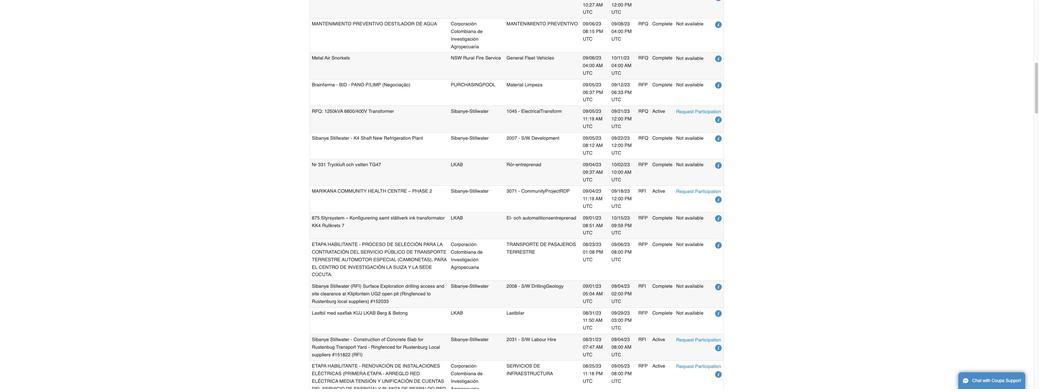 Task type: locate. For each thing, give the bounding box(es) containing it.
terrestre up centro
[[312, 257, 340, 263]]

1 vertical spatial 12:00
[[611, 143, 623, 148]]

investigación for mantenimiento preventivo destilador de agua
[[451, 36, 478, 42]]

04:00 down 09/08/23
[[611, 29, 623, 34]]

1 vertical spatial 08/31/23
[[583, 337, 601, 343]]

1 vertical spatial (rfi)
[[352, 352, 363, 358]]

3071
[[507, 189, 517, 194]]

1 sibanye from the top
[[312, 135, 329, 141]]

5 available from the top
[[685, 162, 703, 168]]

pm inside 09/18/23 12:00 pm utc
[[625, 196, 632, 202]]

chat with coupa support button
[[958, 373, 1025, 390]]

08/31/23 up 07:47
[[583, 337, 601, 343]]

instalaciones
[[403, 364, 440, 369]]

3 rfi from the top
[[638, 337, 646, 343]]

10/02/23
[[611, 162, 630, 168]]

1 request from the top
[[676, 109, 694, 115]]

1 horizontal spatial –
[[408, 189, 411, 194]]

surface
[[363, 284, 379, 289]]

0 vertical spatial transporte
[[507, 242, 539, 248]]

pm inside 09/04/23 02:00 pm utc
[[625, 291, 632, 297]]

8 not from the top
[[676, 284, 684, 289]]

0 vertical spatial colombiana
[[451, 29, 476, 34]]

2 08/31/23 from the top
[[583, 337, 601, 343]]

2 vertical spatial 08:00
[[611, 371, 623, 377]]

09/04/23 11:19 am utc
[[583, 189, 602, 209]]

0 vertical spatial agropecuaria
[[451, 44, 479, 49]]

0 vertical spatial de
[[477, 29, 483, 34]]

pm down 10/15/23
[[625, 223, 632, 228]]

not for 09/08/23 04:00 pm utc
[[676, 21, 684, 27]]

1045 - electricaltransform
[[507, 109, 562, 114]]

utc for 09/06/23 08:00 pm utc
[[611, 257, 621, 263]]

utc inside 09/29/23 03:00 pm utc
[[611, 326, 621, 331]]

11:19
[[583, 116, 594, 122], [583, 196, 594, 202]]

3 de from the top
[[477, 371, 483, 377]]

10/02/23 10:00 am utc
[[611, 162, 631, 183]]

0 vertical spatial habilitante
[[328, 242, 358, 248]]

am inside 09/04/23 09:37 am utc
[[596, 170, 603, 175]]

utc inside 09/04/23 09:37 am utc
[[583, 177, 593, 183]]

available for 09/29/23 03:00 pm utc
[[685, 311, 703, 316]]

la down especial
[[386, 265, 392, 270]]

1 complete from the top
[[652, 21, 673, 27]]

08/23/23
[[583, 242, 601, 248]]

pm down 10/15/23 09:59 pm utc
[[625, 250, 632, 255]]

1 vertical spatial de
[[477, 250, 483, 255]]

active for 09/05/23 08:00 pm utc
[[652, 364, 665, 369]]

nr
[[312, 162, 317, 168]]

material
[[507, 82, 523, 88]]

1 vertical spatial del
[[312, 387, 321, 390]]

ink
[[409, 215, 415, 221]]

06:33
[[611, 90, 623, 95]]

sibanye stillwater - construction of concrete slab for rustenbug transport yard - ringfenced for rustenburg local suppliers #151822 (rfi)
[[312, 337, 440, 358]]

am left 09/21/23 12:00 pm utc
[[596, 116, 602, 122]]

2 vertical spatial agropecuaria
[[451, 387, 479, 390]]

utc inside 09/05/23 08:12 am utc
[[583, 151, 593, 156]]

y down (camionetas),
[[408, 265, 411, 270]]

11:18
[[583, 371, 594, 377]]

4 rfq from the top
[[638, 135, 648, 141]]

utc inside 10/11/23 04:00 am utc
[[611, 71, 621, 76]]

pm inside 10/15/23 09:59 pm utc
[[625, 223, 632, 228]]

rfq:
[[312, 109, 323, 114]]

corporación colombiana de investigación agropecuaria for mantenimiento preventivo destilador de agua
[[451, 21, 483, 49]]

etapa up contratación
[[312, 242, 326, 248]]

complete for 10/11/23 04:00 am utc
[[652, 55, 673, 61]]

09/06/23 04:00 am utc
[[583, 55, 603, 76]]

pm down 09/12/23
[[625, 90, 632, 95]]

utc up 06:37 at right top
[[583, 71, 593, 76]]

1 vertical spatial rfi
[[638, 284, 646, 289]]

utc for 09/06/23 08:15 pm utc
[[583, 36, 593, 42]]

utc down 02:00 at the right bottom of page
[[611, 299, 621, 304]]

2 sibanye from the top
[[312, 284, 329, 289]]

3 sibanye- from the top
[[451, 189, 469, 194]]

2 active from the top
[[652, 189, 665, 194]]

1 horizontal spatial rustenburg
[[403, 345, 427, 350]]

2 not available from the top
[[676, 55, 703, 61]]

(camionetas),
[[398, 257, 433, 263]]

9 not from the top
[[676, 311, 684, 316]]

2 available from the top
[[685, 55, 703, 61]]

shaft
[[361, 135, 372, 141]]

1 not from the top
[[676, 21, 684, 27]]

1 corporación colombiana de investigación agropecuaria from the top
[[451, 21, 483, 49]]

etapa up eléctricas
[[312, 364, 326, 369]]

12:00 inside 09/22/23 12:00 pm utc
[[611, 143, 623, 148]]

media
[[339, 379, 354, 384]]

pm inside 09/05/23 06:37 pm utc
[[596, 90, 603, 95]]

service
[[485, 55, 501, 61]]

am for 09/06/23 04:00 am utc
[[596, 63, 603, 68]]

y right tensión
[[378, 379, 381, 384]]

utc inside 09/18/23 12:00 pm utc
[[611, 204, 621, 209]]

s/w for drillinggeology
[[521, 284, 530, 289]]

09/05/23 down 09/04/23 08:00 am utc
[[611, 364, 630, 369]]

chat with coupa support
[[972, 379, 1021, 384]]

rfp right 09/29/23
[[638, 311, 648, 316]]

of
[[381, 337, 385, 343]]

1 vertical spatial 11:19
[[583, 196, 594, 202]]

- up (primera
[[359, 364, 361, 369]]

sibanye-stillwater
[[451, 109, 489, 114], [451, 135, 489, 141], [451, 189, 489, 194], [451, 284, 489, 289], [451, 337, 489, 343]]

complete
[[652, 21, 673, 27], [652, 55, 673, 61], [652, 82, 673, 88], [652, 135, 673, 141], [652, 162, 673, 168], [652, 215, 673, 221], [652, 242, 673, 248], [652, 284, 673, 289], [652, 311, 673, 316]]

0 vertical spatial del
[[350, 250, 359, 255]]

5 sibanye-stillwater from the top
[[451, 337, 489, 343]]

rfp for 09/05/23 08:00 pm utc
[[638, 364, 648, 369]]

09/05/23 down 09/05/23 06:37 pm utc on the top of page
[[583, 109, 601, 114]]

am inside 08/31/23 07:47 am utc
[[596, 345, 603, 350]]

utc down 06:37 at right top
[[583, 97, 593, 103]]

1 rfp from the top
[[638, 82, 648, 88]]

#151822
[[332, 352, 350, 358]]

1 vertical spatial 09/06/23
[[583, 55, 601, 61]]

participation
[[695, 109, 721, 115], [695, 189, 721, 195], [695, 338, 721, 343], [695, 364, 721, 370]]

3 request participation from the top
[[676, 338, 721, 343]]

utc down 06:33
[[611, 97, 621, 103]]

2 complete from the top
[[652, 55, 673, 61]]

refrigeration
[[384, 135, 411, 141]]

2 vertical spatial corporación
[[451, 364, 477, 369]]

2 sibanye-stillwater from the top
[[451, 135, 489, 141]]

1 not available from the top
[[676, 21, 703, 27]]

general fleet vehicles
[[507, 55, 554, 61]]

- right 3071
[[518, 189, 520, 194]]

3 12:00 from the top
[[611, 196, 623, 202]]

1 habilitante from the top
[[328, 242, 358, 248]]

1 s/w from the top
[[521, 135, 530, 141]]

1 vertical spatial –
[[346, 215, 348, 221]]

3 active from the top
[[652, 337, 665, 343]]

1 agropecuaria from the top
[[451, 44, 479, 49]]

suppliers
[[312, 352, 331, 358]]

12:00 inside 09/21/23 12:00 pm utc
[[611, 116, 623, 122]]

am inside 09/04/23 08:00 am utc
[[624, 345, 631, 350]]

am inside 09/01/23 08:51 am utc
[[596, 223, 603, 228]]

berg
[[377, 311, 387, 316]]

utc inside 09/04/23 11:19 am utc
[[583, 204, 593, 209]]

utc for 08/31/23 07:47 am utc
[[583, 352, 593, 358]]

4 request participation from the top
[[676, 364, 721, 370]]

- left k4 at the left top of the page
[[351, 135, 352, 141]]

preventivo left 09/06/23 08:15 pm utc
[[547, 21, 578, 27]]

utc inside the 09/06/23 04:00 am utc
[[583, 71, 593, 76]]

1 vertical spatial sibanye
[[312, 284, 329, 289]]

pm inside 08/23/23 01:08 pm utc
[[596, 250, 603, 255]]

0 vertical spatial rustenburg
[[312, 299, 336, 304]]

pm
[[596, 29, 603, 34], [625, 29, 632, 34], [596, 90, 603, 95], [625, 90, 632, 95], [625, 116, 632, 122], [625, 143, 632, 148], [625, 196, 632, 202], [625, 223, 632, 228], [596, 250, 603, 255], [625, 250, 632, 255], [625, 291, 632, 297], [625, 318, 632, 324], [596, 371, 603, 377], [625, 371, 632, 377]]

sibanye inside sibanye stillwater - construction of concrete slab for rustenbug transport yard - ringfenced for rustenburg local suppliers #151822 (rfi)
[[312, 337, 329, 343]]

transport
[[336, 345, 356, 350]]

0 horizontal spatial del
[[312, 387, 321, 390]]

09/05/23 inside the 09/05/23 08:00 pm utc
[[611, 364, 630, 369]]

2 preventivo from the left
[[547, 21, 578, 27]]

0 vertical spatial 08/31/23
[[583, 311, 601, 316]]

0 horizontal spatial mantenimiento
[[312, 21, 351, 27]]

utc for 10/15/23 09:59 pm utc
[[611, 231, 621, 236]]

4 request from the top
[[676, 364, 694, 370]]

0 horizontal spatial servicio
[[322, 387, 345, 390]]

1 vertical spatial s/w
[[521, 284, 530, 289]]

active for 09/18/23 12:00 pm utc
[[652, 189, 665, 194]]

1 request participation from the top
[[676, 109, 721, 115]]

1 vertical spatial agropecuaria
[[451, 265, 479, 270]]

2 vertical spatial investigación
[[451, 379, 478, 384]]

air
[[325, 55, 330, 61]]

0 vertical spatial 12:00
[[611, 116, 623, 122]]

- right 2007 at the top left of the page
[[518, 135, 520, 141]]

09/04/23 up 09:37
[[583, 162, 601, 168]]

5 not available from the top
[[676, 162, 703, 168]]

complete for 09/06/23 08:00 pm utc
[[652, 242, 673, 248]]

2 participation from the top
[[695, 189, 721, 195]]

servicio down eléctrica
[[322, 387, 345, 390]]

stillwater up at
[[330, 284, 349, 289]]

pm inside 09/06/23 08:00 pm utc
[[625, 250, 632, 255]]

stillwater inside sibanye stillwater - construction of concrete slab for rustenbug transport yard - ringfenced for rustenburg local suppliers #151822 (rfi)
[[330, 337, 349, 343]]

sibanye
[[312, 135, 329, 141], [312, 284, 329, 289], [312, 337, 329, 343]]

utc inside 08/23/23 01:08 pm utc
[[583, 257, 593, 263]]

0 vertical spatial 09/06/23
[[583, 21, 601, 27]]

chat
[[972, 379, 981, 384]]

utc inside 09/12/23 06:33 pm utc
[[611, 97, 621, 103]]

transporte up sede
[[414, 250, 446, 255]]

09/05/23 for 11:19
[[583, 109, 601, 114]]

0 vertical spatial for
[[418, 337, 423, 343]]

4 sibanye-stillwater from the top
[[451, 284, 489, 289]]

och left vatten
[[346, 162, 354, 168]]

complete for 09/22/23 12:00 pm utc
[[652, 135, 673, 141]]

pano
[[351, 82, 364, 88]]

utc inside 08/31/23 07:47 am utc
[[583, 352, 593, 358]]

3 participation from the top
[[695, 338, 721, 343]]

09/04/23 inside 09/04/23 09:37 am utc
[[583, 162, 601, 168]]

lkab for lastbil med saxflak kuj lkab berg & betong
[[451, 311, 463, 316]]

utc for 08/25/23 11:18 pm utc
[[583, 379, 593, 384]]

sibanye-stillwater for 2031
[[451, 337, 489, 343]]

1 horizontal spatial for
[[418, 337, 423, 343]]

am down 10/11/23
[[624, 63, 631, 68]]

2 request participation from the top
[[676, 189, 721, 195]]

rustenburg down clearance
[[312, 299, 336, 304]]

3 corporación from the top
[[451, 364, 477, 369]]

rfi right the 09/18/23
[[638, 189, 646, 194]]

lkab for nr 331 tryckluft och vatten tg47
[[451, 162, 463, 168]]

09/04/23 up 02:00 at the right bottom of page
[[611, 284, 630, 289]]

1 vertical spatial habilitante
[[328, 364, 358, 369]]

am inside 09/05/23 08:12 am utc
[[596, 143, 603, 148]]

am right 05:04
[[596, 291, 603, 297]]

2 vertical spatial corporación colombiana de investigación agropecuaria
[[451, 364, 483, 390]]

am inside the 09/06/23 04:00 am utc
[[596, 63, 603, 68]]

sibanye inside sibanye stillwater (rfi) surface exploration drilling access and site clearance at klipfontein ug2 open pit (ringfenced to rustenburg local suppliers)  #152033
[[312, 284, 329, 289]]

3 sibanye from the top
[[312, 337, 329, 343]]

1 colombiana from the top
[[451, 29, 476, 34]]

and
[[436, 284, 444, 289]]

rfp right the 09/05/23 08:00 pm utc
[[638, 364, 648, 369]]

08/31/23 up 11:50
[[583, 311, 601, 316]]

para right (camionetas),
[[434, 257, 447, 263]]

utc down 09:59
[[611, 231, 621, 236]]

08/23/23 01:08 pm utc
[[583, 242, 603, 263]]

etapa inside etapa habilitante - proceso de selección para la contratación del servicio público de transporte terrestre automotor especial (camionetas), para el centro de investigación la suiza y la sede cúcuta.
[[312, 242, 326, 248]]

de for mantenimiento preventivo
[[477, 29, 483, 34]]

del up automotor
[[350, 250, 359, 255]]

09/01/23 inside 09/01/23 05:04 am utc
[[583, 284, 601, 289]]

utc inside 09/06/23 08:00 pm utc
[[611, 257, 621, 263]]

- left the proceso
[[359, 242, 361, 248]]

utc inside 09/21/23 12:00 pm utc
[[611, 124, 621, 129]]

transporte down 'el-'
[[507, 242, 539, 248]]

pm for 09/08/23 04:00 pm utc
[[625, 29, 632, 34]]

1 rfq from the top
[[638, 21, 648, 27]]

09/04/23 for 09:37
[[583, 162, 601, 168]]

1 vertical spatial 08:00
[[611, 345, 623, 350]]

5 complete from the top
[[652, 162, 673, 168]]

0 horizontal spatial –
[[346, 215, 348, 221]]

8 complete from the top
[[652, 284, 673, 289]]

2 vertical spatial s/w
[[521, 337, 530, 343]]

2 agropecuaria from the top
[[451, 265, 479, 270]]

0 vertical spatial och
[[346, 162, 354, 168]]

transporte inside transporte de pasajeros terrestre
[[507, 242, 539, 248]]

0 horizontal spatial preventivo
[[353, 21, 383, 27]]

1 available from the top
[[685, 21, 703, 27]]

04:00 inside 10/11/23 04:00 am utc
[[611, 63, 623, 68]]

pm for 09/21/23 12:00 pm utc
[[625, 116, 632, 122]]

09/05/23 inside 09/05/23 06:37 pm utc
[[583, 82, 601, 88]]

for
[[418, 337, 423, 343], [396, 345, 402, 350]]

sibanye for sibanye stillwater - construction of concrete slab for rustenbug transport yard - ringfenced for rustenburg local suppliers #151822 (rfi)
[[312, 337, 329, 343]]

3 08:00 from the top
[[611, 371, 623, 377]]

08:00 right 08/23/23 01:08 pm utc
[[611, 250, 623, 255]]

11:19 down 09:37
[[583, 196, 594, 202]]

s/w right 2007 at the top left of the page
[[521, 135, 530, 141]]

utc inside 09/06/23 08:15 pm utc
[[583, 36, 593, 42]]

4 active from the top
[[652, 364, 665, 369]]

not for 09/22/23 12:00 pm utc
[[676, 135, 684, 141]]

not available
[[676, 21, 703, 27], [676, 55, 703, 61], [676, 82, 703, 88], [676, 135, 703, 141], [676, 162, 703, 168], [676, 216, 703, 221], [676, 242, 703, 248], [676, 284, 703, 289], [676, 311, 703, 316]]

utc inside 09/05/23 11:19 am utc
[[583, 124, 593, 129]]

3 corporación colombiana de investigación agropecuaria from the top
[[451, 364, 483, 390]]

utc inside 09/22/23 12:00 pm utc
[[611, 151, 621, 156]]

complete for 09/08/23 04:00 pm utc
[[652, 21, 673, 27]]

utc down 07:47
[[583, 352, 593, 358]]

2 s/w from the top
[[521, 284, 530, 289]]

1 horizontal spatial transporte
[[507, 242, 539, 248]]

habilitante inside etapa habilitante - renovación de instalaciones eléctricas (primera etapa - arreglo red eléctrica media tensión y unificación de cuentas del servicio de energía) y planta de respaldo
[[328, 364, 358, 369]]

utc up 09/12/23
[[611, 71, 621, 76]]

0 vertical spatial y
[[408, 265, 411, 270]]

utc for 09/04/23 09:37 am utc
[[583, 177, 593, 183]]

(negociação)
[[382, 82, 410, 88]]

utc inside 09/01/23 08:51 am utc
[[583, 231, 593, 236]]

0 horizontal spatial transporte
[[414, 250, 446, 255]]

4 not from the top
[[676, 135, 684, 141]]

corporación for etapa habilitante - renovación de instalaciones eléctricas (primera etapa - arreglo red eléctrica media tensión y unificación de cuentas del servicio de energía) y planta de respaldo 
[[451, 364, 477, 369]]

1 vertical spatial terrestre
[[312, 257, 340, 263]]

am for 09/04/23 09:37 am utc
[[596, 170, 603, 175]]

09/06/23 inside 09/06/23 08:15 pm utc
[[583, 21, 601, 27]]

0 vertical spatial etapa
[[312, 242, 326, 248]]

rfi for 09/18/23 12:00 pm utc
[[638, 189, 646, 194]]

request for 09/21/23 12:00 pm utc
[[676, 109, 694, 115]]

para
[[423, 242, 436, 248], [434, 257, 447, 263]]

utc up the 09/05/23 08:00 pm utc
[[611, 352, 621, 358]]

2 vertical spatial colombiana
[[451, 371, 476, 377]]

1 sibanye- from the top
[[451, 109, 469, 114]]

0 vertical spatial 09/01/23
[[583, 215, 601, 221]]

0 vertical spatial rfi
[[638, 189, 646, 194]]

1 08:00 from the top
[[611, 250, 623, 255]]

am inside 08/31/23 11:50 am utc
[[596, 318, 602, 324]]

1 vertical spatial colombiana
[[451, 250, 476, 255]]

pm inside 09/21/23 12:00 pm utc
[[625, 116, 632, 122]]

09/05/23 for 08:12
[[583, 135, 601, 141]]

samt
[[379, 215, 389, 221]]

stillwater left 2007 at the top left of the page
[[469, 135, 489, 141]]

5 not from the top
[[676, 162, 684, 168]]

rfq for 09/22/23 12:00 pm utc
[[638, 135, 648, 141]]

4 available from the top
[[685, 135, 703, 141]]

material limpeza
[[507, 82, 543, 88]]

utc for 10/02/23 10:00 am utc
[[611, 177, 621, 183]]

am for 09/05/23 11:19 am utc
[[596, 116, 602, 122]]

utc down 08:15
[[583, 36, 593, 42]]

1 horizontal spatial och
[[514, 215, 521, 221]]

1 vertical spatial corporación colombiana de investigación agropecuaria
[[451, 242, 483, 270]]

am inside 10/02/23 10:00 am utc
[[624, 170, 631, 175]]

request
[[676, 109, 694, 115], [676, 189, 694, 195], [676, 338, 694, 343], [676, 364, 694, 370]]

0 horizontal spatial rustenburg
[[312, 299, 336, 304]]

0 horizontal spatial la
[[386, 265, 392, 270]]

de up respaldo
[[414, 379, 421, 384]]

utc up 08:12
[[583, 124, 593, 129]]

rfp right 09/12/23
[[638, 82, 648, 88]]

3 request participation button from the top
[[676, 337, 721, 344]]

am inside 09/05/23 11:19 am utc
[[596, 116, 602, 122]]

del inside etapa habilitante - renovación de instalaciones eléctricas (primera etapa - arreglo red eléctrica media tensión y unificación de cuentas del servicio de energía) y planta de respaldo
[[312, 387, 321, 390]]

am for 09/04/23 08:00 am utc
[[624, 345, 631, 350]]

6 rfp from the top
[[638, 364, 648, 369]]

utc inside 10/02/23 10:00 am utc
[[611, 177, 621, 183]]

6 available from the top
[[685, 216, 703, 221]]

3 agropecuaria from the top
[[451, 387, 479, 390]]

de inside servicios de infraestructura
[[534, 364, 540, 369]]

etapa down renovación
[[367, 371, 382, 377]]

08/25/23
[[583, 364, 601, 369]]

utc inside the 09/05/23 08:00 pm utc
[[611, 379, 621, 384]]

0 vertical spatial s/w
[[521, 135, 530, 141]]

08:00 for 09/06/23
[[611, 250, 623, 255]]

colombiana for mantenimiento preventivo destilador de agua
[[451, 29, 476, 34]]

not
[[676, 21, 684, 27], [676, 55, 684, 61], [676, 82, 684, 88], [676, 135, 684, 141], [676, 162, 684, 168], [676, 216, 684, 221], [676, 242, 684, 248], [676, 284, 684, 289], [676, 311, 684, 316]]

3 complete from the top
[[652, 82, 673, 88]]

08/31/23 inside 08/31/23 07:47 am utc
[[583, 337, 601, 343]]

3 request from the top
[[676, 338, 694, 343]]

complete for 10/15/23 09:59 pm utc
[[652, 215, 673, 221]]

– inside 875 styrsystem – konfigurering samt ställverk ink transformator kk4 rullkrets 7
[[346, 215, 348, 221]]

utc down 09:37
[[583, 177, 593, 183]]

utc inside 10/15/23 09:59 pm utc
[[611, 231, 621, 236]]

2 08:00 from the top
[[611, 345, 623, 350]]

2 corporación colombiana de investigación agropecuaria from the top
[[451, 242, 483, 270]]

y left the planta
[[378, 387, 381, 390]]

0 vertical spatial corporación colombiana de investigación agropecuaria
[[451, 21, 483, 49]]

pm for 09/29/23 03:00 pm utc
[[625, 318, 632, 324]]

preventivo for mantenimiento preventivo
[[547, 21, 578, 27]]

purchasingpool
[[451, 82, 495, 88]]

agropecuaria
[[451, 44, 479, 49], [451, 265, 479, 270], [451, 387, 479, 390]]

pm inside 09/12/23 06:33 pm utc
[[625, 90, 632, 95]]

6 not available from the top
[[676, 216, 703, 221]]

04:00 down 10/11/23
[[611, 63, 623, 68]]

1 horizontal spatial preventivo
[[547, 21, 578, 27]]

2 corporación from the top
[[451, 242, 477, 248]]

2 not from the top
[[676, 55, 684, 61]]

2008
[[507, 284, 517, 289]]

mantenimiento for mantenimiento preventivo destilador de agua
[[312, 21, 351, 27]]

utc inside 08/31/23 11:50 am utc
[[583, 326, 593, 331]]

12:00 down 09/22/23
[[611, 143, 623, 148]]

1 investigación from the top
[[451, 36, 478, 42]]

7 complete from the top
[[652, 242, 673, 248]]

utc inside 08/25/23 11:18 pm utc
[[583, 379, 593, 384]]

am right 08:12
[[596, 143, 603, 148]]

0 vertical spatial 11:19
[[583, 116, 594, 122]]

0 horizontal spatial terrestre
[[312, 257, 340, 263]]

2 investigación from the top
[[451, 257, 478, 263]]

rfp right 10/15/23
[[638, 215, 648, 221]]

rfq right 10/11/23
[[638, 55, 648, 61]]

2 request from the top
[[676, 189, 694, 195]]

etapa for etapa habilitante - proceso de selección para la contratación del servicio público de transporte terrestre automotor especial (camionetas), para el centro de investigación la suiza y la sede cúcuta.
[[312, 242, 326, 248]]

utc for 09/04/23 08:00 am utc
[[611, 352, 621, 358]]

4 request participation button from the top
[[676, 363, 721, 371]]

request participation
[[676, 109, 721, 115], [676, 189, 721, 195], [676, 338, 721, 343], [676, 364, 721, 370]]

pm inside the 09/05/23 08:00 pm utc
[[625, 371, 632, 377]]

pm right 08:15
[[596, 29, 603, 34]]

utc down 11:18 at the bottom right of the page
[[583, 379, 593, 384]]

centre
[[388, 189, 407, 194]]

3 rfq from the top
[[638, 109, 648, 114]]

1 vertical spatial 09/01/23
[[583, 284, 601, 289]]

1 horizontal spatial mantenimiento
[[507, 21, 546, 27]]

0 horizontal spatial och
[[346, 162, 354, 168]]

12:00 for 09/21/23
[[611, 116, 623, 122]]

clearance
[[320, 291, 341, 297]]

rfp right 10/02/23
[[638, 162, 648, 168]]

habilitante
[[328, 242, 358, 248], [328, 364, 358, 369]]

brainfarma
[[312, 82, 335, 88]]

0 vertical spatial sibanye
[[312, 135, 329, 141]]

2
[[430, 189, 432, 194]]

communityprojectrdp
[[521, 189, 570, 194]]

pm inside 09/22/23 12:00 pm utc
[[625, 143, 632, 148]]

terrestre inside transporte de pasajeros terrestre
[[507, 250, 535, 255]]

0 vertical spatial terrestre
[[507, 250, 535, 255]]

0 vertical spatial 08:00
[[611, 250, 623, 255]]

utc inside 09/05/23 06:37 pm utc
[[583, 97, 593, 103]]

1 rfi from the top
[[638, 189, 646, 194]]

not for 09/06/23 08:00 pm utc
[[676, 242, 684, 248]]

1 vertical spatial para
[[434, 257, 447, 263]]

2 colombiana from the top
[[451, 250, 476, 255]]

1 preventivo from the left
[[353, 21, 383, 27]]

pm inside 09/06/23 08:15 pm utc
[[596, 29, 603, 34]]

08/31/23 for 07:47
[[583, 337, 601, 343]]

2 rfi from the top
[[638, 284, 646, 289]]

y
[[408, 265, 411, 270], [378, 379, 381, 384], [378, 387, 381, 390]]

1 vertical spatial corporación
[[451, 242, 477, 248]]

2 vertical spatial sibanye
[[312, 337, 329, 343]]

3 rfp from the top
[[638, 215, 648, 221]]

centro
[[319, 265, 339, 270]]

transporte
[[507, 242, 539, 248], [414, 250, 446, 255]]

4 participation from the top
[[695, 364, 721, 370]]

2 habilitante from the top
[[328, 364, 358, 369]]

complete for 10/02/23 10:00 am utc
[[652, 162, 673, 168]]

08/31/23 inside 08/31/23 11:50 am utc
[[583, 311, 601, 316]]

1 vertical spatial investigación
[[451, 257, 478, 263]]

09/04/23 inside 09/04/23 08:00 am utc
[[611, 337, 630, 343]]

terrestre up the 2008 at the bottom left of page
[[507, 250, 535, 255]]

- down renovación
[[383, 371, 384, 377]]

0 vertical spatial servicio
[[361, 250, 383, 255]]

not for 10/15/23 09:59 pm utc
[[676, 216, 684, 221]]

request participation button
[[676, 108, 721, 116], [676, 188, 721, 196], [676, 337, 721, 344], [676, 363, 721, 371]]

pm down 09/08/23
[[625, 29, 632, 34]]

12:00 down the 09/18/23
[[611, 196, 623, 202]]

not for 10/02/23 10:00 am utc
[[676, 162, 684, 168]]

pm inside 09/29/23 03:00 pm utc
[[625, 318, 632, 324]]

2 vertical spatial de
[[477, 371, 483, 377]]

3 s/w from the top
[[521, 337, 530, 343]]

8 not available from the top
[[676, 284, 703, 289]]

1 vertical spatial etapa
[[312, 364, 326, 369]]

09/05/23 inside 09/05/23 08:12 am utc
[[583, 135, 601, 141]]

03:00
[[611, 318, 623, 324]]

0 vertical spatial (rfi)
[[351, 284, 361, 289]]

07:47
[[583, 345, 595, 350]]

not for 09/04/23 02:00 pm utc
[[676, 284, 684, 289]]

sibanye up 'site'
[[312, 284, 329, 289]]

servicio inside etapa habilitante - renovación de instalaciones eléctricas (primera etapa - arreglo red eléctrica media tensión y unificación de cuentas del servicio de energía) y planta de respaldo
[[322, 387, 345, 390]]

habilitante inside etapa habilitante - proceso de selección para la contratación del servicio público de transporte terrestre automotor especial (camionetas), para el centro de investigación la suiza y la sede cúcuta.
[[328, 242, 358, 248]]

utc for 09/18/23 12:00 pm utc
[[611, 204, 621, 209]]

for down concrete
[[396, 345, 402, 350]]

community
[[338, 189, 367, 194]]

am left 09/18/23 12:00 pm utc
[[596, 196, 602, 202]]

6 not from the top
[[676, 216, 684, 221]]

habilitante down #151822
[[328, 364, 358, 369]]

08:00 inside 09/06/23 08:00 pm utc
[[611, 250, 623, 255]]

09/06/23 inside the 09/06/23 04:00 am utc
[[583, 55, 601, 61]]

6 complete from the top
[[652, 215, 673, 221]]

1 active from the top
[[652, 109, 665, 114]]

kk4
[[312, 223, 321, 228]]

s/w left labour
[[521, 337, 530, 343]]

am inside 09/04/23 11:19 am utc
[[596, 196, 602, 202]]

transformator
[[417, 215, 445, 221]]

11:19 inside 09/04/23 11:19 am utc
[[583, 196, 594, 202]]

04:00 inside 09/08/23 04:00 pm utc
[[611, 29, 623, 34]]

4 complete from the top
[[652, 135, 673, 141]]

rustenburg down slab
[[403, 345, 427, 350]]

pm inside 08/25/23 11:18 pm utc
[[596, 371, 603, 377]]

09/05/23 inside 09/05/23 11:19 am utc
[[583, 109, 601, 114]]

09/01/23 inside 09/01/23 08:51 am utc
[[583, 215, 601, 221]]

2 request participation button from the top
[[676, 188, 721, 196]]

0 vertical spatial investigación
[[451, 36, 478, 42]]

1 vertical spatial for
[[396, 345, 402, 350]]

especial
[[373, 257, 396, 263]]

1 de from the top
[[477, 29, 483, 34]]

pm down 09/04/23 08:00 am utc
[[625, 371, 632, 377]]

utc inside 09/04/23 02:00 pm utc
[[611, 299, 621, 304]]

08:00 for 09/04/23
[[611, 345, 623, 350]]

1 09/01/23 from the top
[[583, 215, 601, 221]]

2 vertical spatial 12:00
[[611, 196, 623, 202]]

1 08/31/23 from the top
[[583, 311, 601, 316]]

(primera
[[343, 371, 366, 377]]

utc right 08/23/23 01:08 pm utc
[[611, 257, 621, 263]]

09/04/23 inside 09/04/23 11:19 am utc
[[583, 189, 601, 194]]

servicios
[[507, 364, 532, 369]]

development
[[532, 135, 559, 141]]

utc inside 09/04/23 08:00 am utc
[[611, 352, 621, 358]]

9 not available from the top
[[676, 311, 703, 316]]

1 12:00 from the top
[[611, 116, 623, 122]]

kuj
[[353, 311, 362, 316]]

available for 09/06/23 08:00 pm utc
[[685, 242, 703, 248]]

9 complete from the top
[[652, 311, 673, 316]]

rfi right 09/04/23 08:00 am utc
[[638, 337, 646, 343]]

2 mantenimiento from the left
[[507, 21, 546, 27]]

rfi for 09/04/23 02:00 pm utc
[[638, 284, 646, 289]]

utc up 09/22/23
[[611, 124, 621, 129]]

09/06/23 inside 09/06/23 08:00 pm utc
[[611, 242, 630, 248]]

1 horizontal spatial servicio
[[361, 250, 383, 255]]

entreprenad
[[516, 162, 541, 168]]

08:00 right 08/25/23 11:18 pm utc
[[611, 371, 623, 377]]

s/w
[[521, 135, 530, 141], [521, 284, 530, 289], [521, 337, 530, 343]]

09/05/23 up 06:37 at right top
[[583, 82, 601, 88]]

sibanye-stillwater for 2007
[[451, 135, 489, 141]]

2 12:00 from the top
[[611, 143, 623, 148]]

5 sibanye- from the top
[[451, 337, 469, 343]]

investigación for etapa habilitante - proceso de selección para la contratación del servicio público de transporte terrestre automotor especial (camionetas), para el centro de investigación la suiza y la sede cúcuta.
[[451, 257, 478, 263]]

labour
[[532, 337, 546, 343]]

05:04
[[583, 291, 595, 297]]

– right styrsystem
[[346, 215, 348, 221]]

2 rfp from the top
[[638, 162, 648, 168]]

09/04/23 down 09/04/23 09:37 am utc
[[583, 189, 601, 194]]

am inside 10/11/23 04:00 am utc
[[624, 63, 631, 68]]

s/w right the 2008 at the bottom left of page
[[521, 284, 530, 289]]

09/06/23 up 08:15
[[583, 21, 601, 27]]

rfi right 09/04/23 02:00 pm utc at right
[[638, 284, 646, 289]]

request participation for 09/18/23 12:00 pm utc
[[676, 189, 721, 195]]

pm for 09/06/23 08:00 pm utc
[[625, 250, 632, 255]]

complete for 09/29/23 03:00 pm utc
[[652, 311, 673, 316]]

am down 10/02/23
[[624, 170, 631, 175]]

12:00 for 09/22/23
[[611, 143, 623, 148]]

09/06/23 down 10/15/23 09:59 pm utc
[[611, 242, 630, 248]]

1 vertical spatial rustenburg
[[403, 345, 427, 350]]

1 vertical spatial servicio
[[322, 387, 345, 390]]

1 horizontal spatial terrestre
[[507, 250, 535, 255]]

pit
[[394, 291, 399, 297]]

1 horizontal spatial del
[[350, 250, 359, 255]]

04:00 inside the 09/06/23 04:00 am utc
[[583, 63, 595, 68]]

rustenburg inside sibanye stillwater - construction of concrete slab for rustenbug transport yard - ringfenced for rustenburg local suppliers #151822 (rfi)
[[403, 345, 427, 350]]

pm for 09/05/23 08:00 pm utc
[[625, 371, 632, 377]]

utc up 08:51
[[583, 204, 593, 209]]

not for 09/29/23 03:00 pm utc
[[676, 311, 684, 316]]

complete for 09/04/23 02:00 pm utc
[[652, 284, 673, 289]]

–
[[408, 189, 411, 194], [346, 215, 348, 221]]

09/04/23 inside 09/04/23 02:00 pm utc
[[611, 284, 630, 289]]

12:00 inside 09/18/23 12:00 pm utc
[[611, 196, 623, 202]]

utc inside 09/01/23 05:04 am utc
[[583, 299, 593, 304]]

2 vertical spatial 09/06/23
[[611, 242, 630, 248]]

rör-entreprenad
[[507, 162, 541, 168]]

utc down 08:51
[[583, 231, 593, 236]]

lkab for 875 styrsystem – konfigurering samt ställverk ink transformator kk4 rullkrets 7
[[451, 215, 463, 221]]

utc for 09/01/23 08:51 am utc
[[583, 231, 593, 236]]

utc for 09/29/23 03:00 pm utc
[[611, 326, 621, 331]]

7 not from the top
[[676, 242, 684, 248]]

terrestre inside etapa habilitante - proceso de selección para la contratación del servicio público de transporte terrestre automotor especial (camionetas), para el centro de investigación la suiza y la sede cúcuta.
[[312, 257, 340, 263]]

sibanye for sibanye stillwater (rfi) surface exploration drilling access and site clearance at klipfontein ug2 open pit (ringfenced to rustenburg local suppliers)  #152033
[[312, 284, 329, 289]]

1 mantenimiento from the left
[[312, 21, 351, 27]]

2 horizontal spatial la
[[437, 242, 443, 248]]

pm right 06:37 at right top
[[596, 90, 603, 95]]

08:00 right 08/31/23 07:47 am utc
[[611, 345, 623, 350]]

rfp for 09/29/23 03:00 pm utc
[[638, 311, 648, 316]]

marikana community health centre – phase 2
[[312, 189, 432, 194]]

4 not available from the top
[[676, 135, 703, 141]]

11:19 inside 09/05/23 11:19 am utc
[[583, 116, 594, 122]]

investigación
[[451, 36, 478, 42], [451, 257, 478, 263], [451, 379, 478, 384]]

pm inside 09/08/23 04:00 pm utc
[[625, 29, 632, 34]]

08:00 inside 09/04/23 08:00 am utc
[[611, 345, 623, 350]]

09/04/23 down 09/29/23 03:00 pm utc
[[611, 337, 630, 343]]

2 vertical spatial rfi
[[638, 337, 646, 343]]

8 available from the top
[[685, 284, 703, 289]]

preventivo
[[353, 21, 383, 27], [547, 21, 578, 27]]

1 vertical spatial transporte
[[414, 250, 446, 255]]

3 sibanye-stillwater from the top
[[451, 189, 489, 194]]

available for 09/04/23 02:00 pm utc
[[685, 284, 703, 289]]

de
[[416, 21, 423, 27], [387, 242, 393, 248], [540, 242, 547, 248], [406, 250, 413, 255], [340, 265, 347, 270], [395, 364, 401, 369], [534, 364, 540, 369], [414, 379, 421, 384], [346, 387, 353, 390], [401, 387, 408, 390]]

am inside 09/01/23 05:04 am utc
[[596, 291, 603, 297]]

0 vertical spatial corporación
[[451, 21, 477, 27]]



Task type: vqa. For each thing, say whether or not it's contained in the screenshot.


Task type: describe. For each thing, give the bounding box(es) containing it.
corporación for etapa habilitante - proceso de selección para la contratación del servicio público de transporte terrestre automotor especial (camionetas), para el centro de investigación la suiza y la sede cúcuta.
[[451, 242, 477, 248]]

7
[[342, 223, 344, 228]]

cuentas
[[422, 379, 444, 384]]

08:51
[[583, 223, 595, 228]]

de inside transporte de pasajeros terrestre
[[540, 242, 547, 248]]

available for 10/11/23 04:00 am utc
[[685, 55, 703, 61]]

servicios de infraestructura
[[507, 364, 553, 377]]

2 vertical spatial etapa
[[367, 371, 382, 377]]

snorkels
[[332, 55, 350, 61]]

etapa habilitante - renovación de instalaciones eléctricas (primera etapa - arreglo red eléctrica media tensión y unificación de cuentas del servicio de energía) y planta de respaldo 
[[312, 364, 446, 390]]

nsw rural fire service
[[451, 55, 501, 61]]

09/05/23 11:19 am utc
[[583, 109, 602, 129]]

stillwater left 2031
[[469, 337, 489, 343]]

etapa for etapa habilitante - renovación de instalaciones eléctricas (primera etapa - arreglo red eléctrica media tensión y unificación de cuentas del servicio de energía) y planta de respaldo 
[[312, 364, 326, 369]]

sibanye-stillwater for 2008
[[451, 284, 489, 289]]

arreglo
[[386, 371, 409, 377]]

request for 09/18/23 12:00 pm utc
[[676, 189, 694, 195]]

sibanye for sibanye stillwater - k4 shaft new refrigeration plant
[[312, 135, 329, 141]]

am for 10/11/23 04:00 am utc
[[624, 63, 631, 68]]

rural
[[463, 55, 474, 61]]

09/04/23 for 02:00
[[611, 284, 630, 289]]

09/01/23 for 08:51
[[583, 215, 601, 221]]

respaldo
[[409, 387, 435, 390]]

09/05/23 for 08:00
[[611, 364, 630, 369]]

betong
[[393, 311, 408, 316]]

de for transporte de pasajeros terrestre
[[477, 250, 483, 255]]

rör-
[[507, 162, 516, 168]]

sibanye- for sibanye stillwater - k4 shaft new refrigeration plant
[[451, 135, 469, 141]]

2 vertical spatial y
[[378, 387, 381, 390]]

pm for 10/15/23 09:59 pm utc
[[625, 223, 632, 228]]

utc for 09/22/23 12:00 pm utc
[[611, 151, 621, 156]]

eléctricas
[[312, 371, 341, 377]]

utc for 09/05/23 06:37 pm utc
[[583, 97, 593, 103]]

04:00 for 09/08/23
[[611, 29, 623, 34]]

energía)
[[354, 387, 377, 390]]

utc for 09/04/23 11:19 am utc
[[583, 204, 593, 209]]

habilitante for terrestre
[[328, 242, 358, 248]]

agropecuaria for etapa habilitante - proceso de selección para la contratación del servicio público de transporte terrestre automotor especial (camionetas), para el centro de investigación la suiza y la sede cúcuta.
[[451, 265, 479, 270]]

de up público
[[387, 242, 393, 248]]

transformer
[[368, 109, 394, 114]]

proceso
[[362, 242, 386, 248]]

stillwater left the 2008 at the bottom left of page
[[469, 284, 489, 289]]

investigación
[[348, 265, 385, 270]]

unificación
[[382, 379, 413, 384]]

site
[[312, 291, 319, 297]]

de down unificación
[[401, 387, 408, 390]]

- right 2031
[[518, 337, 520, 343]]

875 styrsystem – konfigurering samt ställverk ink transformator kk4 rullkrets 7
[[312, 215, 445, 228]]

(ringfenced
[[400, 291, 426, 297]]

lastbilar
[[507, 311, 524, 316]]

hire
[[548, 337, 556, 343]]

servicio inside etapa habilitante - proceso de selección para la contratación del servicio público de transporte terrestre automotor especial (camionetas), para el centro de investigación la suiza y la sede cúcuta.
[[361, 250, 383, 255]]

de left agua
[[416, 21, 423, 27]]

participation for 09/18/23 12:00 pm utc
[[695, 189, 721, 195]]

sibanye- for sibanye stillwater (rfi) surface exploration drilling access and site clearance at klipfontein ug2 open pit (ringfenced to rustenburg local suppliers)  #152033
[[451, 284, 469, 289]]

09/22/23
[[611, 135, 630, 141]]

complete for 09/12/23 06:33 pm utc
[[652, 82, 673, 88]]

pm for 09/18/23 12:00 pm utc
[[625, 196, 632, 202]]

construction
[[354, 337, 380, 343]]

sibanye- for sibanye stillwater - construction of concrete slab for rustenbug transport yard - ringfenced for rustenburg local suppliers #151822 (rfi)
[[451, 337, 469, 343]]

request participation for 09/04/23 08:00 am utc
[[676, 338, 721, 343]]

de down selección
[[406, 250, 413, 255]]

1 vertical spatial y
[[378, 379, 381, 384]]

habilitante for tensión
[[328, 364, 358, 369]]

- left 'bid' on the top left
[[336, 82, 338, 88]]

rfp for 09/12/23 06:33 pm utc
[[638, 82, 648, 88]]

yard
[[357, 345, 367, 350]]

am for 10/02/23 10:00 am utc
[[624, 170, 631, 175]]

to
[[427, 291, 431, 297]]

utc for 09/21/23 12:00 pm utc
[[611, 124, 621, 129]]

stillwater left k4 at the left top of the page
[[330, 135, 349, 141]]

de up the arreglo
[[395, 364, 401, 369]]

agropecuaria for etapa habilitante - renovación de instalaciones eléctricas (primera etapa - arreglo red eléctrica media tensión y unificación de cuentas del servicio de energía) y planta de respaldo 
[[451, 387, 479, 390]]

exploration
[[380, 284, 404, 289]]

09/06/23 08:00 pm utc
[[611, 242, 632, 263]]

automatitionsentreprenad
[[523, 215, 576, 221]]

colombiana for etapa habilitante - renovación de instalaciones eléctricas (primera etapa - arreglo red eléctrica media tensión y unificación de cuentas del servicio de energía) y planta de respaldo 
[[451, 371, 476, 377]]

rfp for 10/02/23 10:00 am utc
[[638, 162, 648, 168]]

09/04/23 for 08:00
[[611, 337, 630, 343]]

drilling
[[405, 284, 419, 289]]

11:50
[[583, 318, 594, 324]]

rustenburg inside sibanye stillwater (rfi) surface exploration drilling access and site clearance at klipfontein ug2 open pit (ringfenced to rustenburg local suppliers)  #152033
[[312, 299, 336, 304]]

01:08
[[583, 250, 595, 255]]

utc for 09/05/23 08:00 pm utc
[[611, 379, 621, 384]]

request participation button for 09/18/23 12:00 pm utc
[[676, 188, 721, 196]]

08:12
[[583, 143, 595, 148]]

10:00
[[611, 170, 623, 175]]

open
[[382, 291, 392, 297]]

utc for 09/05/23 08:12 am utc
[[583, 151, 593, 156]]

metal air snorkels
[[312, 55, 350, 61]]

electricaltransform
[[521, 109, 562, 114]]

med
[[327, 311, 336, 316]]

konfigurering
[[350, 215, 378, 221]]

available for 09/22/23 12:00 pm utc
[[685, 135, 703, 141]]

not available for 09/22/23 12:00 pm utc
[[676, 135, 703, 141]]

09/18/23 12:00 pm utc
[[611, 189, 632, 209]]

am for 08/31/23 11:50 am utc
[[596, 318, 602, 324]]

- up transport
[[351, 337, 352, 343]]

nsw
[[451, 55, 462, 61]]

corporación colombiana de investigación agropecuaria for etapa habilitante - renovación de instalaciones eléctricas (primera etapa - arreglo red eléctrica media tensión y unificación de cuentas del servicio de energía) y planta de respaldo 
[[451, 364, 483, 390]]

pm for 08/23/23 01:08 pm utc
[[596, 250, 603, 255]]

y inside etapa habilitante - proceso de selección para la contratación del servicio público de transporte terrestre automotor especial (camionetas), para el centro de investigación la suiza y la sede cúcuta.
[[408, 265, 411, 270]]

not available for 09/08/23 04:00 pm utc
[[676, 21, 703, 27]]

metal
[[312, 55, 323, 61]]

04:00 for 09/06/23
[[583, 63, 595, 68]]

stillwater down purchasingpool
[[469, 109, 489, 114]]

pm for 09/22/23 12:00 pm utc
[[625, 143, 632, 148]]

pm for 09/04/23 02:00 pm utc
[[625, 291, 632, 297]]

09/05/23 for 06:37
[[583, 82, 601, 88]]

(rfi) inside sibanye stillwater (rfi) surface exploration drilling access and site clearance at klipfontein ug2 open pit (ringfenced to rustenburg local suppliers)  #152033
[[351, 284, 361, 289]]

08:15
[[583, 29, 595, 34]]

marikana
[[312, 189, 336, 194]]

09/12/23 06:33 pm utc
[[611, 82, 632, 103]]

09/18/23
[[611, 189, 630, 194]]

active for 09/21/23 12:00 pm utc
[[652, 109, 665, 114]]

de down the 'media'
[[346, 387, 353, 390]]

- inside etapa habilitante - proceso de selección para la contratación del servicio público de transporte terrestre automotor especial (camionetas), para el centro de investigación la suiza y la sede cúcuta.
[[359, 242, 361, 248]]

automotor
[[342, 257, 372, 263]]

2031
[[507, 337, 517, 343]]

- right the 2008 at the bottom left of page
[[518, 284, 520, 289]]

09/04/23 02:00 pm utc
[[611, 284, 632, 304]]

lastbil
[[312, 311, 325, 316]]

0 vertical spatial para
[[423, 242, 436, 248]]

new
[[373, 135, 382, 141]]

agropecuaria for mantenimiento preventivo destilador de agua
[[451, 44, 479, 49]]

tryckluft
[[327, 162, 345, 168]]

etapa habilitante - proceso de selección para la contratación del servicio público de transporte terrestre automotor especial (camionetas), para el centro de investigación la suiza y la sede cúcuta.
[[312, 242, 447, 278]]

request participation button for 09/21/23 12:00 pm utc
[[676, 108, 721, 116]]

available for 10/15/23 09:59 pm utc
[[685, 216, 703, 221]]

general
[[507, 55, 523, 61]]

&
[[388, 311, 391, 316]]

de for servicios de infraestructura
[[477, 371, 483, 377]]

access
[[420, 284, 435, 289]]

04:00 for 10/11/23
[[611, 63, 623, 68]]

3071 - communityprojectrdp
[[507, 189, 570, 194]]

agua
[[424, 21, 437, 27]]

11:19 for 09/05/23
[[583, 116, 594, 122]]

red
[[410, 371, 420, 377]]

stillwater left 3071
[[469, 189, 489, 194]]

09:59
[[611, 223, 623, 228]]

contratación
[[312, 250, 349, 255]]

am for 09/01/23 05:04 am utc
[[596, 291, 603, 297]]

colombiana for etapa habilitante - proceso de selección para la contratación del servicio público de transporte terrestre automotor especial (camionetas), para el centro de investigación la suiza y la sede cúcuta.
[[451, 250, 476, 255]]

transporte inside etapa habilitante - proceso de selección para la contratación del servicio público de transporte terrestre automotor especial (camionetas), para el centro de investigación la suiza y la sede cúcuta.
[[414, 250, 446, 255]]

10/15/23 09:59 pm utc
[[611, 215, 632, 236]]

#152033
[[370, 299, 389, 304]]

local
[[338, 299, 347, 304]]

09/04/23 for 11:19
[[583, 189, 601, 194]]

(rfi) inside sibanye stillwater - construction of concrete slab for rustenbug transport yard - ringfenced for rustenburg local suppliers #151822 (rfi)
[[352, 352, 363, 358]]

not available for 10/15/23 09:59 pm utc
[[676, 216, 703, 221]]

not available for 10/11/23 04:00 am utc
[[676, 55, 703, 61]]

local
[[429, 345, 440, 350]]

rustenbug
[[312, 345, 335, 350]]

request participation for 09/21/23 12:00 pm utc
[[676, 109, 721, 115]]

1 horizontal spatial la
[[412, 265, 418, 270]]

rfp for 09/06/23 08:00 pm utc
[[638, 242, 648, 248]]

not available for 09/12/23 06:33 pm utc
[[676, 82, 703, 88]]

s/w for development
[[521, 135, 530, 141]]

0 vertical spatial –
[[408, 189, 411, 194]]

stillwater inside sibanye stillwater (rfi) surface exploration drilling access and site clearance at klipfontein ug2 open pit (ringfenced to rustenburg local suppliers)  #152033
[[330, 284, 349, 289]]

cúcuta.
[[312, 272, 332, 278]]

1250kva
[[324, 109, 343, 114]]

planta
[[382, 387, 400, 390]]

p/limp
[[366, 82, 381, 88]]

de right centro
[[340, 265, 347, 270]]

styrsystem
[[321, 215, 344, 221]]

09/06/23 for 08:00
[[611, 242, 630, 248]]

- right 'bid' on the top left
[[348, 82, 350, 88]]

1 vertical spatial och
[[514, 215, 521, 221]]

available for 09/12/23 06:33 pm utc
[[685, 82, 703, 88]]

- right 1045
[[518, 109, 520, 114]]

0 horizontal spatial for
[[396, 345, 402, 350]]

utc for 10/11/23 04:00 am utc
[[611, 71, 621, 76]]

corporación colombiana de investigación agropecuaria for etapa habilitante - proceso de selección para la contratación del servicio público de transporte terrestre automotor especial (camionetas), para el centro de investigación la suiza y la sede cúcuta.
[[451, 242, 483, 270]]

utc for 09/04/23 02:00 pm utc
[[611, 299, 621, 304]]

tg47
[[369, 162, 381, 168]]

331
[[318, 162, 326, 168]]

público
[[384, 250, 405, 255]]

sibanye- for marikana community health centre – phase 2
[[451, 189, 469, 194]]

sede
[[419, 265, 432, 270]]

09/06/23 for 08:15
[[583, 21, 601, 27]]

utc for 09/06/23 04:00 am utc
[[583, 71, 593, 76]]

transporte de pasajeros terrestre
[[507, 242, 576, 255]]

request for 09/05/23 08:00 pm utc
[[676, 364, 694, 370]]

rfq for 09/21/23 12:00 pm utc
[[638, 109, 648, 114]]

- right yard in the bottom left of the page
[[368, 345, 370, 350]]

corporación for mantenimiento preventivo destilador de agua
[[451, 21, 477, 27]]

eléctrica
[[312, 379, 338, 384]]

limpeza
[[525, 82, 543, 88]]

not available for 09/06/23 08:00 pm utc
[[676, 242, 703, 248]]

suppliers)
[[349, 299, 369, 304]]

slab
[[407, 337, 417, 343]]

at
[[342, 291, 346, 297]]

coupa
[[992, 379, 1005, 384]]

del inside etapa habilitante - proceso de selección para la contratación del servicio público de transporte terrestre automotor especial (camionetas), para el centro de investigación la suiza y la sede cúcuta.
[[350, 250, 359, 255]]

am for 09/04/23 11:19 am utc
[[596, 196, 602, 202]]

pasajeros
[[548, 242, 576, 248]]

request participation button for 09/04/23 08:00 am utc
[[676, 337, 721, 344]]

vehicles
[[536, 55, 554, 61]]



